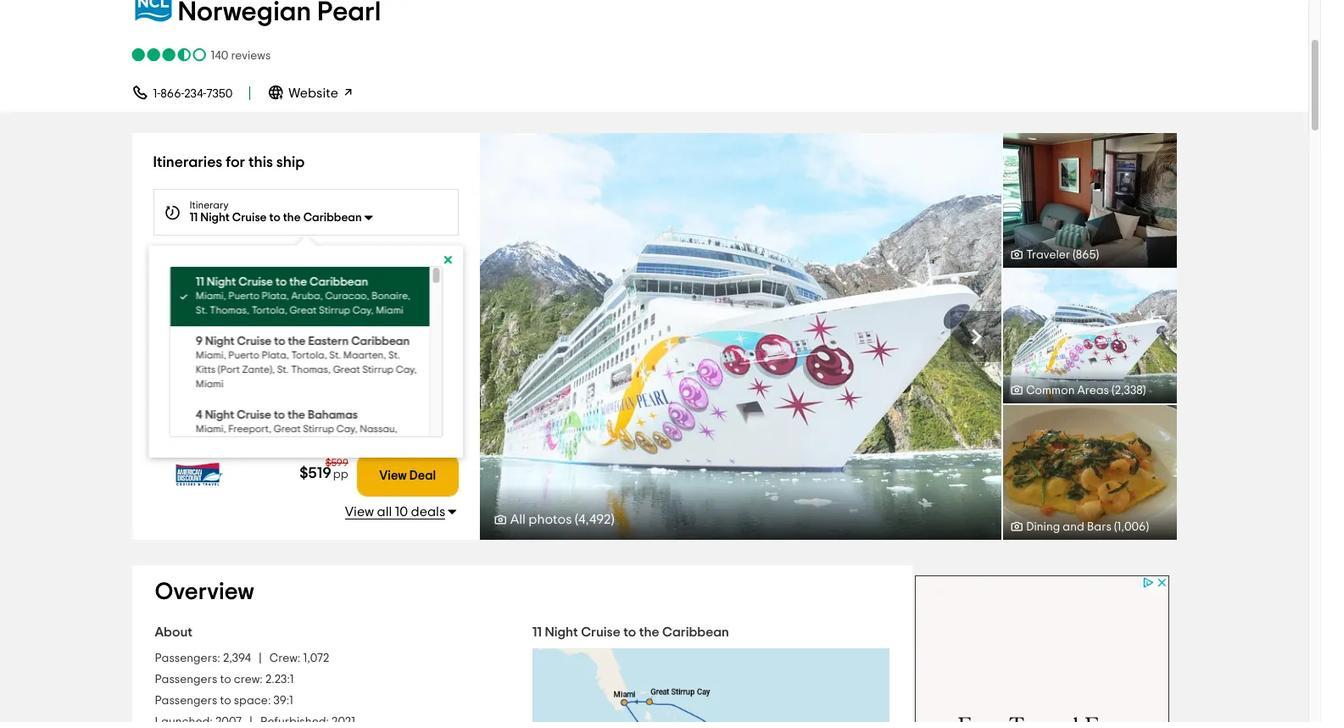 Task type: describe. For each thing, give the bounding box(es) containing it.
date
[[240, 260, 262, 270]]

4
[[195, 410, 202, 422]]

miami inside 11 night cruise to the caribbean miami, puerto plata, aruba, curacao, bonaire, st. thomas, tortola, great stirrup cay, miami
[[376, 305, 403, 316]]

common
[[1027, 385, 1075, 397]]

cay, inside 9 night cruise to the eastern caribbean miami, puerto plata, tortola, st. maarten, st. kitts (port zante), st. thomas, great stirrup cay, miami
[[396, 365, 417, 375]]

st. right zante),
[[277, 365, 289, 375]]

great inside 4 night cruise to the bahamas miami, freeport, great stirrup cay, nassau, miami
[[273, 424, 300, 434]]

2 view deal from the top
[[380, 470, 436, 482]]

bonaire, inside 11 night cruise to the caribbean miami, puerto plata, aruba, curacao, bonaire, st. thomas, tortola, great stirrup cay, miami
[[371, 291, 410, 301]]

tortola, inside route miami, puerto plata, aruba, curacao, bonaire, st. thomas, tortola, great stirrup cay, miami
[[180, 356, 222, 367]]

2,338
[[1115, 385, 1144, 397]]

thomas, inside route miami, puerto plata, aruba, curacao, bonaire, st. thomas, tortola, great stirrup cay, miami
[[299, 344, 345, 356]]

crew:
[[270, 653, 301, 665]]

zante),
[[242, 365, 275, 375]]

passengers to space: 39 :1
[[155, 696, 293, 708]]

cay, inside 4 night cruise to the bahamas miami, freeport, great stirrup cay, nassau, miami
[[336, 424, 357, 434]]

( right traveler
[[1074, 249, 1077, 261]]

all
[[377, 506, 392, 519]]

1 $519 from the top
[[300, 416, 332, 431]]

0 vertical spatial view
[[380, 419, 407, 432]]

4,492
[[579, 513, 611, 527]]

space:
[[234, 696, 271, 708]]

|
[[259, 653, 262, 665]]

2 deal from the top
[[410, 470, 436, 482]]

the for the bahamas
[[287, 410, 305, 422]]

2.23
[[265, 675, 287, 687]]

this
[[249, 155, 273, 171]]

photos
[[529, 513, 572, 527]]

1-866-234-7350 link
[[132, 84, 233, 101]]

bahamas
[[308, 410, 358, 422]]

traveler
[[1027, 249, 1071, 261]]

to inside 9 night cruise to the eastern caribbean miami, puerto plata, tortola, st. maarten, st. kitts (port zante), st. thomas, great stirrup cay, miami
[[274, 336, 285, 348]]

9
[[195, 336, 202, 348]]

2 $519 from the top
[[300, 467, 332, 482]]

2 vertical spatial 11
[[533, 626, 542, 640]]

passengers: 2,394 | crew: 1,072
[[155, 653, 329, 665]]

puerto inside 11 night cruise to the caribbean miami, puerto plata, aruba, curacao, bonaire, st. thomas, tortola, great stirrup cay, miami
[[228, 291, 259, 301]]

curacao, inside route miami, puerto plata, aruba, curacao, bonaire, st. thomas, tortola, great stirrup cay, miami
[[180, 344, 232, 356]]

passengers for passengers to crew:
[[155, 675, 217, 687]]

the for the caribbean
[[289, 277, 307, 288]]

full view
[[720, 328, 783, 345]]

the for the eastern caribbean
[[288, 336, 305, 348]]

10
[[395, 506, 408, 519]]

route
[[179, 316, 215, 330]]

passengers for passengers to space:
[[155, 696, 217, 708]]

miami inside route miami, puerto plata, aruba, curacao, bonaire, st. thomas, tortola, great stirrup cay, miami
[[180, 367, 213, 379]]

1-
[[153, 88, 161, 100]]

2 pp from the top
[[333, 469, 349, 481]]

deals
[[411, 506, 446, 519]]

puerto inside route miami, puerto plata, aruba, curacao, bonaire, st. thomas, tortola, great stirrup cay, miami
[[218, 332, 255, 344]]

puerto inside 9 night cruise to the eastern caribbean miami, puerto plata, tortola, st. maarten, st. kitts (port zante), st. thomas, great stirrup cay, miami
[[228, 350, 259, 361]]

about
[[155, 626, 193, 640]]

tortola, inside 9 night cruise to the eastern caribbean miami, puerto plata, tortola, st. maarten, st. kitts (port zante), st. thomas, great stirrup cay, miami
[[291, 350, 327, 361]]

kitts
[[195, 365, 215, 375]]

plata, inside 11 night cruise to the caribbean miami, puerto plata, aruba, curacao, bonaire, st. thomas, tortola, great stirrup cay, miami
[[261, 291, 289, 301]]

all
[[511, 513, 526, 527]]

night for 11
[[206, 277, 236, 288]]

stirrup inside 11 night cruise to the caribbean miami, puerto plata, aruba, curacao, bonaire, st. thomas, tortola, great stirrup cay, miami
[[319, 305, 350, 316]]

miami, inside 4 night cruise to the bahamas miami, freeport, great stirrup cay, nassau, miami
[[195, 424, 226, 434]]

crew:
[[234, 675, 263, 687]]

plata, inside 9 night cruise to the eastern caribbean miami, puerto plata, tortola, st. maarten, st. kitts (port zante), st. thomas, great stirrup cay, miami
[[261, 350, 289, 361]]

miami, inside route miami, puerto plata, aruba, curacao, bonaire, st. thomas, tortola, great stirrup cay, miami
[[180, 332, 216, 344]]

866-
[[161, 88, 184, 100]]

departure
[[190, 260, 238, 270]]

departure date tuesday, 11/28/23
[[190, 260, 283, 283]]

route miami, puerto plata, aruba, curacao, bonaire, st. thomas, tortola, great stirrup cay, miami
[[179, 316, 345, 379]]

nassau,
[[360, 424, 397, 434]]

dining and bars ( 1,006 )
[[1027, 522, 1150, 534]]

) right photos
[[611, 513, 615, 527]]

cruise for the bahamas
[[236, 410, 271, 422]]

1,072
[[303, 653, 329, 665]]

dining
[[1027, 522, 1061, 534]]

itineraries for this ship
[[153, 155, 305, 171]]

2,394
[[223, 653, 251, 665]]

aruba, inside route miami, puerto plata, aruba, curacao, bonaire, st. thomas, tortola, great stirrup cay, miami
[[292, 332, 329, 344]]

:1 for passengers to space: 39 :1
[[287, 696, 293, 708]]

39
[[274, 696, 287, 708]]

website
[[289, 87, 341, 100]]

all photos ( 4,492 )
[[511, 513, 615, 527]]



Task type: vqa. For each thing, say whether or not it's contained in the screenshot.
opinion
no



Task type: locate. For each thing, give the bounding box(es) containing it.
great inside 11 night cruise to the caribbean miami, puerto plata, aruba, curacao, bonaire, st. thomas, tortola, great stirrup cay, miami
[[289, 305, 316, 316]]

bonaire, inside route miami, puerto plata, aruba, curacao, bonaire, st. thomas, tortola, great stirrup cay, miami
[[235, 344, 280, 356]]

$599 $519 pp down 4 night cruise to the bahamas miami, freeport, great stirrup cay, nassau, miami
[[300, 458, 349, 482]]

0 horizontal spatial 11 night cruise to the caribbean
[[190, 212, 362, 224]]

st. left eastern
[[283, 344, 296, 356]]

0 vertical spatial $519
[[300, 416, 332, 431]]

st. up the route
[[195, 305, 207, 316]]

caribbean down ship
[[303, 212, 362, 224]]

caribbean up maarten,
[[351, 336, 410, 348]]

bars
[[1088, 522, 1112, 534]]

stirrup down the bahamas
[[303, 424, 334, 434]]

1 vertical spatial puerto
[[218, 332, 255, 344]]

puerto down 11/28/23
[[228, 291, 259, 301]]

stirrup inside 9 night cruise to the eastern caribbean miami, puerto plata, tortola, st. maarten, st. kitts (port zante), st. thomas, great stirrup cay, miami
[[362, 365, 393, 375]]

night inside 11 night cruise to the caribbean miami, puerto plata, aruba, curacao, bonaire, st. thomas, tortola, great stirrup cay, miami
[[206, 277, 236, 288]]

pp left nassau, in the bottom of the page
[[333, 418, 349, 430]]

st.
[[195, 305, 207, 316], [283, 344, 296, 356], [329, 350, 341, 361], [388, 350, 400, 361], [277, 365, 289, 375]]

1 $599 $519 pp from the top
[[300, 407, 349, 431]]

stirrup inside route miami, puerto plata, aruba, curacao, bonaire, st. thomas, tortola, great stirrup cay, miami
[[259, 356, 296, 367]]

cay, up maarten,
[[352, 305, 373, 316]]

ship
[[276, 155, 305, 171]]

234-
[[184, 88, 207, 100]]

miami up maarten,
[[376, 305, 403, 316]]

night inside 9 night cruise to the eastern caribbean miami, puerto plata, tortola, st. maarten, st. kitts (port zante), st. thomas, great stirrup cay, miami
[[205, 336, 234, 348]]

miami inside 4 night cruise to the bahamas miami, freeport, great stirrup cay, nassau, miami
[[195, 439, 223, 449]]

1 horizontal spatial bonaire,
[[371, 291, 410, 301]]

view
[[750, 328, 783, 345]]

the right 11/28/23
[[289, 277, 307, 288]]

0 vertical spatial 11
[[190, 212, 198, 224]]

1 vertical spatial view
[[380, 470, 407, 482]]

cruise for the caribbean
[[238, 277, 273, 288]]

thomas, down 11 night cruise to the caribbean miami, puerto plata, aruba, curacao, bonaire, st. thomas, tortola, great stirrup cay, miami
[[299, 344, 345, 356]]

miami down 9
[[180, 367, 213, 379]]

the up the map for this itinerary is not available at this time. image
[[640, 626, 660, 640]]

11 inside 11 night cruise to the caribbean miami, puerto plata, aruba, curacao, bonaire, st. thomas, tortola, great stirrup cay, miami
[[195, 277, 204, 288]]

curacao, up kitts
[[180, 344, 232, 356]]

cay,
[[352, 305, 373, 316], [298, 356, 323, 367], [396, 365, 417, 375], [336, 424, 357, 434]]

cruise for the eastern caribbean
[[237, 336, 271, 348]]

common areas ( 2,338 )
[[1027, 385, 1147, 397]]

0 vertical spatial 11 night cruise to the caribbean
[[190, 212, 362, 224]]

1 vertical spatial pp
[[333, 469, 349, 481]]

night for 9
[[205, 336, 234, 348]]

view left all
[[345, 506, 374, 519]]

( right areas
[[1112, 385, 1115, 397]]

caribbean up the map for this itinerary is not available at this time. image
[[663, 626, 730, 640]]

view right the bahamas
[[380, 419, 407, 432]]

4 night cruise to the bahamas miami, freeport, great stirrup cay, nassau, miami
[[195, 410, 397, 449]]

the left eastern
[[288, 336, 305, 348]]

reviews
[[231, 50, 271, 62]]

eastern
[[308, 336, 348, 348]]

great inside 9 night cruise to the eastern caribbean miami, puerto plata, tortola, st. maarten, st. kitts (port zante), st. thomas, great stirrup cay, miami
[[333, 365, 360, 375]]

cay, down eastern
[[298, 356, 323, 367]]

1 vertical spatial :1
[[287, 696, 293, 708]]

1 horizontal spatial tortola,
[[251, 305, 287, 316]]

11
[[190, 212, 198, 224], [195, 277, 204, 288], [533, 626, 542, 640]]

thomas, inside 11 night cruise to the caribbean miami, puerto plata, aruba, curacao, bonaire, st. thomas, tortola, great stirrup cay, miami
[[209, 305, 249, 316]]

tortola,
[[251, 305, 287, 316], [291, 350, 327, 361], [180, 356, 222, 367]]

thomas,
[[209, 305, 249, 316], [299, 344, 345, 356], [291, 365, 330, 375]]

pp
[[333, 418, 349, 430], [333, 469, 349, 481]]

miami, inside 11 night cruise to the caribbean miami, puerto plata, aruba, curacao, bonaire, st. thomas, tortola, great stirrup cay, miami
[[195, 291, 226, 301]]

miami, up kitts
[[195, 350, 226, 361]]

$599 down the bahamas
[[326, 458, 349, 468]]

$599 down 9 night cruise to the eastern caribbean miami, puerto plata, tortola, st. maarten, st. kitts (port zante), st. thomas, great stirrup cay, miami
[[326, 407, 349, 418]]

deal right nassau, in the bottom of the page
[[410, 419, 436, 432]]

0 vertical spatial deal
[[410, 419, 436, 432]]

plata, inside route miami, puerto plata, aruba, curacao, bonaire, st. thomas, tortola, great stirrup cay, miami
[[257, 332, 289, 344]]

thomas, down eastern
[[291, 365, 330, 375]]

great inside route miami, puerto plata, aruba, curacao, bonaire, st. thomas, tortola, great stirrup cay, miami
[[225, 356, 256, 367]]

bonaire,
[[371, 291, 410, 301], [235, 344, 280, 356]]

2 horizontal spatial tortola,
[[291, 350, 327, 361]]

puerto up zante),
[[228, 350, 259, 361]]

thomas, up the route
[[209, 305, 249, 316]]

cruise inside 4 night cruise to the bahamas miami, freeport, great stirrup cay, nassau, miami
[[236, 410, 271, 422]]

1 vertical spatial 11 night cruise to the caribbean
[[533, 626, 730, 640]]

1 vertical spatial $519
[[300, 467, 332, 482]]

advertisement region
[[916, 576, 1170, 723]]

1 view deal from the top
[[380, 419, 436, 432]]

areas
[[1078, 385, 1110, 397]]

9 night cruise to the eastern caribbean miami, puerto plata, tortola, st. maarten, st. kitts (port zante), st. thomas, great stirrup cay, miami
[[195, 336, 417, 389]]

st. down eastern
[[329, 350, 341, 361]]

st. inside route miami, puerto plata, aruba, curacao, bonaire, st. thomas, tortola, great stirrup cay, miami
[[283, 344, 296, 356]]

$519 down 9 night cruise to the eastern caribbean miami, puerto plata, tortola, st. maarten, st. kitts (port zante), st. thomas, great stirrup cay, miami
[[300, 416, 332, 431]]

1 horizontal spatial curacao,
[[325, 291, 369, 301]]

0 vertical spatial passengers
[[155, 675, 217, 687]]

cruise
[[232, 212, 267, 224], [238, 277, 273, 288], [237, 336, 271, 348], [236, 410, 271, 422], [581, 626, 621, 640]]

:1 down 2.23
[[287, 696, 293, 708]]

the map for this itinerary is not available at this time. image
[[533, 649, 890, 723]]

:1 for passengers to crew: 2.23 :1
[[287, 675, 294, 687]]

miami inside 9 night cruise to the eastern caribbean miami, puerto plata, tortola, st. maarten, st. kitts (port zante), st. thomas, great stirrup cay, miami
[[195, 379, 223, 389]]

11 night cruise to the caribbean miami, puerto plata, aruba, curacao, bonaire, st. thomas, tortola, great stirrup cay, miami
[[195, 277, 410, 316]]

1 vertical spatial view deal
[[380, 470, 436, 482]]

1 vertical spatial $599
[[326, 458, 349, 468]]

the inside 4 night cruise to the bahamas miami, freeport, great stirrup cay, nassau, miami
[[287, 410, 305, 422]]

) right areas
[[1144, 385, 1147, 397]]

itinerary
[[190, 200, 229, 210]]

puerto up (port
[[218, 332, 255, 344]]

freeport,
[[228, 424, 271, 434]]

the
[[283, 212, 301, 224], [289, 277, 307, 288], [288, 336, 305, 348], [287, 410, 305, 422], [640, 626, 660, 640]]

7350
[[206, 88, 233, 100]]

cruise inside 11 night cruise to the caribbean miami, puerto plata, aruba, curacao, bonaire, st. thomas, tortola, great stirrup cay, miami
[[238, 277, 273, 288]]

caribbean up eastern
[[309, 277, 368, 288]]

bonaire, up zante),
[[235, 344, 280, 356]]

140 reviews
[[211, 50, 271, 62]]

3.5 of 5 bubbles image
[[132, 48, 208, 63]]

night
[[201, 212, 230, 224], [206, 277, 236, 288], [205, 336, 234, 348], [205, 410, 234, 422], [545, 626, 578, 640]]

2 vertical spatial view
[[345, 506, 374, 519]]

miami, down 4
[[195, 424, 226, 434]]

great right kitts
[[225, 356, 256, 367]]

the left the bahamas
[[287, 410, 305, 422]]

1 vertical spatial plata,
[[257, 332, 289, 344]]

(
[[1074, 249, 1077, 261], [1112, 385, 1115, 397], [575, 513, 579, 527], [1115, 522, 1118, 534]]

full
[[720, 328, 746, 345]]

night inside 4 night cruise to the bahamas miami, freeport, great stirrup cay, nassau, miami
[[205, 410, 234, 422]]

caribbean
[[303, 212, 362, 224], [309, 277, 368, 288], [351, 336, 410, 348], [663, 626, 730, 640]]

0 vertical spatial plata,
[[261, 291, 289, 301]]

aruba, down 11 night cruise to the caribbean miami, puerto plata, aruba, curacao, bonaire, st. thomas, tortola, great stirrup cay, miami
[[292, 332, 329, 344]]

pp down the bahamas
[[333, 469, 349, 481]]

cay, inside 11 night cruise to the caribbean miami, puerto plata, aruba, curacao, bonaire, st. thomas, tortola, great stirrup cay, miami
[[352, 305, 373, 316]]

the down ship
[[283, 212, 301, 224]]

2 vertical spatial plata,
[[261, 350, 289, 361]]

stirrup down maarten,
[[362, 365, 393, 375]]

miami, down the tuesday,
[[195, 291, 226, 301]]

140
[[211, 50, 229, 62]]

tortola, inside 11 night cruise to the caribbean miami, puerto plata, aruba, curacao, bonaire, st. thomas, tortola, great stirrup cay, miami
[[251, 305, 287, 316]]

0 vertical spatial thomas,
[[209, 305, 249, 316]]

11/28/23
[[239, 272, 283, 283]]

$599 $519 pp left nassau, in the bottom of the page
[[300, 407, 349, 431]]

cruise inside 9 night cruise to the eastern caribbean miami, puerto plata, tortola, st. maarten, st. kitts (port zante), st. thomas, great stirrup cay, miami
[[237, 336, 271, 348]]

curacao, inside 11 night cruise to the caribbean miami, puerto plata, aruba, curacao, bonaire, st. thomas, tortola, great stirrup cay, miami
[[325, 291, 369, 301]]

0 vertical spatial aruba,
[[291, 291, 323, 301]]

2 $599 from the top
[[326, 458, 349, 468]]

miami,
[[195, 291, 226, 301], [180, 332, 216, 344], [195, 350, 226, 361], [195, 424, 226, 434]]

0 vertical spatial puerto
[[228, 291, 259, 301]]

1 passengers from the top
[[155, 675, 217, 687]]

2 passengers from the top
[[155, 696, 217, 708]]

$599 $519 pp
[[300, 407, 349, 431], [300, 458, 349, 482]]

1 deal from the top
[[410, 419, 436, 432]]

1 vertical spatial curacao,
[[180, 344, 232, 356]]

itineraries
[[153, 155, 223, 171]]

0 vertical spatial $599 $519 pp
[[300, 407, 349, 431]]

)
[[1097, 249, 1100, 261], [1144, 385, 1147, 397], [611, 513, 615, 527], [1147, 522, 1150, 534]]

aruba,
[[291, 291, 323, 301], [292, 332, 329, 344]]

aruba, inside 11 night cruise to the caribbean miami, puerto plata, aruba, curacao, bonaire, st. thomas, tortola, great stirrup cay, miami
[[291, 291, 323, 301]]

stirrup
[[319, 305, 350, 316], [259, 356, 296, 367], [362, 365, 393, 375], [303, 424, 334, 434]]

curacao, up eastern
[[325, 291, 369, 301]]

tuesday,
[[190, 272, 237, 283]]

1 $599 from the top
[[326, 407, 349, 418]]

0 vertical spatial $599
[[326, 407, 349, 418]]

to inside 11 night cruise to the caribbean miami, puerto plata, aruba, curacao, bonaire, st. thomas, tortola, great stirrup cay, miami
[[275, 277, 287, 288]]

st. inside 11 night cruise to the caribbean miami, puerto plata, aruba, curacao, bonaire, st. thomas, tortola, great stirrup cay, miami
[[195, 305, 207, 316]]

( right photos
[[575, 513, 579, 527]]

view up view all 10 deals
[[380, 470, 407, 482]]

overview
[[155, 581, 254, 605]]

view
[[380, 419, 407, 432], [380, 470, 407, 482], [345, 506, 374, 519]]

1 vertical spatial 11
[[195, 277, 204, 288]]

0 vertical spatial view deal
[[380, 419, 436, 432]]

the inside 9 night cruise to the eastern caribbean miami, puerto plata, tortola, st. maarten, st. kitts (port zante), st. thomas, great stirrup cay, miami
[[288, 336, 305, 348]]

cay, up nassau, in the bottom of the page
[[396, 365, 417, 375]]

miami down 4
[[195, 439, 223, 449]]

1 vertical spatial $599 $519 pp
[[300, 458, 349, 482]]

great down maarten,
[[333, 365, 360, 375]]

865
[[1077, 249, 1097, 261]]

stirrup inside 4 night cruise to the bahamas miami, freeport, great stirrup cay, nassau, miami
[[303, 424, 334, 434]]

1-866-234-7350
[[153, 88, 233, 100]]

great right freeport,
[[273, 424, 300, 434]]

curacao,
[[325, 291, 369, 301], [180, 344, 232, 356]]

( right bars
[[1115, 522, 1118, 534]]

$519 down 4 night cruise to the bahamas miami, freeport, great stirrup cay, nassau, miami
[[300, 467, 332, 482]]

deal up deals
[[410, 470, 436, 482]]

0 vertical spatial curacao,
[[325, 291, 369, 301]]

0 horizontal spatial bonaire,
[[235, 344, 280, 356]]

$599
[[326, 407, 349, 418], [326, 458, 349, 468]]

bonaire, up maarten,
[[371, 291, 410, 301]]

aruba, up eastern
[[291, 291, 323, 301]]

11 night cruise to the caribbean
[[190, 212, 362, 224], [533, 626, 730, 640]]

tortola, down 11/28/23
[[251, 305, 287, 316]]

0 vertical spatial bonaire,
[[371, 291, 410, 301]]

caribbean inside 11 night cruise to the caribbean miami, puerto plata, aruba, curacao, bonaire, st. thomas, tortola, great stirrup cay, miami
[[309, 277, 368, 288]]

night for 4
[[205, 410, 234, 422]]

plata,
[[261, 291, 289, 301], [257, 332, 289, 344], [261, 350, 289, 361]]

1 vertical spatial passengers
[[155, 696, 217, 708]]

1 horizontal spatial 11 night cruise to the caribbean
[[533, 626, 730, 640]]

0 vertical spatial pp
[[333, 418, 349, 430]]

puerto
[[228, 291, 259, 301], [218, 332, 255, 344], [228, 350, 259, 361]]

1 vertical spatial thomas,
[[299, 344, 345, 356]]

) right traveler
[[1097, 249, 1100, 261]]

:1
[[287, 675, 294, 687], [287, 696, 293, 708]]

passengers
[[155, 675, 217, 687], [155, 696, 217, 708]]

to
[[269, 212, 281, 224], [275, 277, 287, 288], [274, 336, 285, 348], [274, 410, 285, 422], [624, 626, 637, 640], [220, 675, 231, 687], [220, 696, 231, 708]]

to inside 4 night cruise to the bahamas miami, freeport, great stirrup cay, nassau, miami
[[274, 410, 285, 422]]

passengers to crew: 2.23 :1
[[155, 675, 294, 687]]

passengers:
[[155, 653, 220, 665]]

stirrup right (port
[[259, 356, 296, 367]]

the inside 11 night cruise to the caribbean miami, puerto plata, aruba, curacao, bonaire, st. thomas, tortola, great stirrup cay, miami
[[289, 277, 307, 288]]

:1 down crew:
[[287, 675, 294, 687]]

tortola, down 9
[[180, 356, 222, 367]]

1,006
[[1118, 522, 1147, 534]]

maarten,
[[343, 350, 386, 361]]

thomas, inside 9 night cruise to the eastern caribbean miami, puerto plata, tortola, st. maarten, st. kitts (port zante), st. thomas, great stirrup cay, miami
[[291, 365, 330, 375]]

view deal up 10
[[380, 470, 436, 482]]

miami, down the route
[[180, 332, 216, 344]]

view deal right the bahamas
[[380, 419, 436, 432]]

1 pp from the top
[[333, 418, 349, 430]]

cay, down the bahamas
[[336, 424, 357, 434]]

1 vertical spatial deal
[[410, 470, 436, 482]]

0 horizontal spatial tortola,
[[180, 356, 222, 367]]

caribbean inside 9 night cruise to the eastern caribbean miami, puerto plata, tortola, st. maarten, st. kitts (port zante), st. thomas, great stirrup cay, miami
[[351, 336, 410, 348]]

traveler ( 865 )
[[1027, 249, 1100, 261]]

miami
[[376, 305, 403, 316], [180, 367, 213, 379], [195, 379, 223, 389], [195, 439, 223, 449]]

$519
[[300, 416, 332, 431], [300, 467, 332, 482]]

deal
[[410, 419, 436, 432], [410, 470, 436, 482]]

1 vertical spatial bonaire,
[[235, 344, 280, 356]]

(port
[[218, 365, 240, 375]]

for
[[226, 155, 245, 171]]

stirrup up eastern
[[319, 305, 350, 316]]

view all 10 deals
[[345, 506, 446, 519]]

0 horizontal spatial curacao,
[[180, 344, 232, 356]]

0 vertical spatial :1
[[287, 675, 294, 687]]

and
[[1063, 522, 1085, 534]]

2 vertical spatial puerto
[[228, 350, 259, 361]]

1 vertical spatial aruba,
[[292, 332, 329, 344]]

miami, inside 9 night cruise to the eastern caribbean miami, puerto plata, tortola, st. maarten, st. kitts (port zante), st. thomas, great stirrup cay, miami
[[195, 350, 226, 361]]

) right bars
[[1147, 522, 1150, 534]]

miami down kitts
[[195, 379, 223, 389]]

cay, inside route miami, puerto plata, aruba, curacao, bonaire, st. thomas, tortola, great stirrup cay, miami
[[298, 356, 323, 367]]

great up eastern
[[289, 305, 316, 316]]

st. right maarten,
[[388, 350, 400, 361]]

2 $599 $519 pp from the top
[[300, 458, 349, 482]]

2 vertical spatial thomas,
[[291, 365, 330, 375]]

view deal
[[380, 419, 436, 432], [380, 470, 436, 482]]

tortola, down eastern
[[291, 350, 327, 361]]



